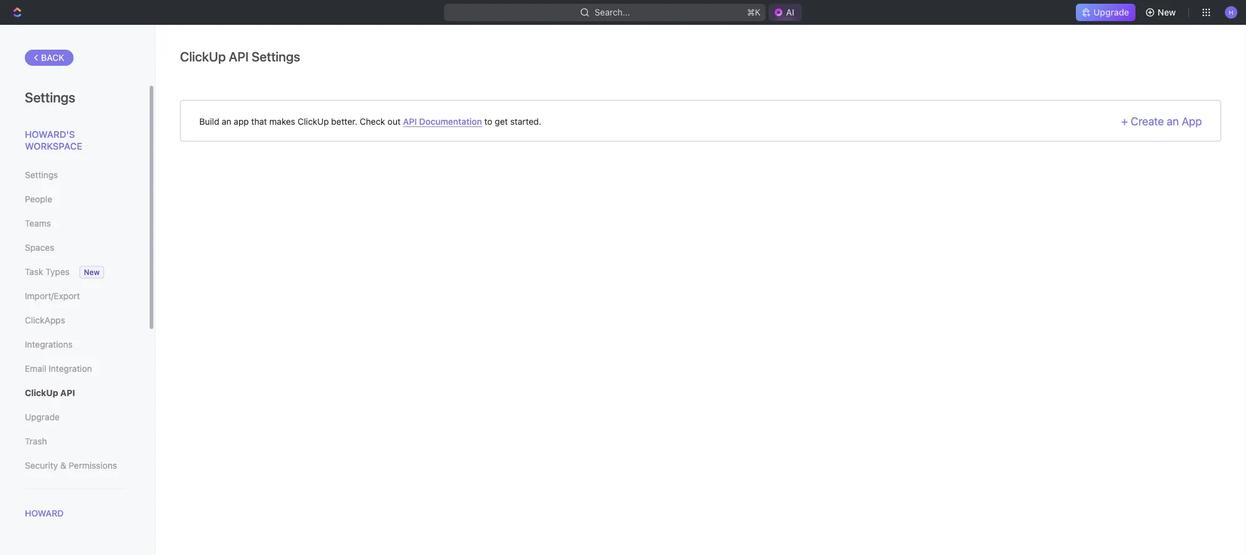 Task type: describe. For each thing, give the bounding box(es) containing it.
clickup for clickup api
[[25, 388, 58, 398]]

teams
[[25, 218, 51, 229]]

clickup api
[[25, 388, 75, 398]]

email
[[25, 364, 46, 374]]

integrations
[[25, 339, 73, 350]]

0 horizontal spatial an
[[222, 116, 231, 126]]

clickapps
[[25, 315, 65, 325]]

spaces link
[[25, 237, 124, 258]]

api for clickup api settings
[[229, 48, 249, 64]]

check
[[360, 116, 385, 126]]

import/export link
[[25, 286, 124, 307]]

1 horizontal spatial an
[[1167, 115, 1179, 128]]

workspace
[[25, 141, 82, 152]]

to
[[484, 116, 492, 126]]

security & permissions link
[[25, 455, 124, 476]]

task types
[[25, 267, 70, 277]]

settings link
[[25, 165, 124, 186]]

ai button
[[769, 4, 802, 21]]

that
[[251, 116, 267, 126]]

upgrade inside settings element
[[25, 412, 60, 422]]

permissions
[[69, 460, 117, 471]]

get
[[495, 116, 508, 126]]

started.
[[510, 116, 541, 126]]

⌘k
[[747, 7, 761, 17]]

settings element
[[0, 25, 155, 555]]

spaces
[[25, 242, 54, 253]]

1 vertical spatial upgrade link
[[25, 407, 124, 428]]

new button
[[1140, 2, 1184, 22]]

people link
[[25, 189, 124, 210]]

0 vertical spatial settings
[[252, 48, 300, 64]]

integrations link
[[25, 334, 124, 355]]

clickup for clickup api settings
[[180, 48, 226, 64]]

build an app that makes clickup better. check out api documentation to get started.
[[199, 116, 541, 126]]

types
[[46, 267, 70, 277]]

trash link
[[25, 431, 124, 452]]

task
[[25, 267, 43, 277]]

howard's
[[25, 129, 75, 139]]



Task type: vqa. For each thing, say whether or not it's contained in the screenshot.
Share this page Share
no



Task type: locate. For each thing, give the bounding box(es) containing it.
import/export
[[25, 291, 80, 301]]

api
[[229, 48, 249, 64], [403, 116, 417, 126], [60, 388, 75, 398]]

1 horizontal spatial api
[[229, 48, 249, 64]]

ai
[[786, 7, 795, 17]]

clickup
[[180, 48, 226, 64], [298, 116, 329, 126], [25, 388, 58, 398]]

an
[[1167, 115, 1179, 128], [222, 116, 231, 126]]

new inside new button
[[1158, 7, 1176, 17]]

2 vertical spatial settings
[[25, 170, 58, 180]]

upgrade left new button on the top
[[1094, 7, 1129, 17]]

api documentation link
[[403, 116, 482, 127]]

1 vertical spatial new
[[84, 268, 100, 277]]

back
[[41, 52, 64, 63]]

out
[[388, 116, 401, 126]]

1 horizontal spatial new
[[1158, 7, 1176, 17]]

1 horizontal spatial upgrade link
[[1076, 4, 1136, 21]]

trash
[[25, 436, 47, 446]]

back link
[[25, 50, 74, 66]]

&
[[60, 460, 66, 471]]

api inside settings element
[[60, 388, 75, 398]]

2 horizontal spatial api
[[403, 116, 417, 126]]

+ create an app
[[1121, 115, 1202, 128]]

2 horizontal spatial clickup
[[298, 116, 329, 126]]

build
[[199, 116, 219, 126]]

clickup api settings
[[180, 48, 300, 64]]

1 vertical spatial settings
[[25, 89, 75, 105]]

app
[[234, 116, 249, 126]]

0 horizontal spatial upgrade link
[[25, 407, 124, 428]]

2 vertical spatial clickup
[[25, 388, 58, 398]]

0 vertical spatial api
[[229, 48, 249, 64]]

clickapps link
[[25, 310, 124, 331]]

howard
[[25, 508, 64, 519]]

0 horizontal spatial api
[[60, 388, 75, 398]]

1 vertical spatial clickup
[[298, 116, 329, 126]]

people
[[25, 194, 52, 204]]

create
[[1131, 115, 1164, 128]]

0 vertical spatial clickup
[[180, 48, 226, 64]]

email integration
[[25, 364, 92, 374]]

integration
[[49, 364, 92, 374]]

upgrade
[[1094, 7, 1129, 17], [25, 412, 60, 422]]

security & permissions
[[25, 460, 117, 471]]

documentation
[[419, 116, 482, 126]]

clickup inside clickup api link
[[25, 388, 58, 398]]

settings
[[252, 48, 300, 64], [25, 89, 75, 105], [25, 170, 58, 180]]

h button
[[1221, 2, 1241, 22]]

clickup api link
[[25, 383, 124, 404]]

new inside settings element
[[84, 268, 100, 277]]

app
[[1182, 115, 1202, 128]]

0 horizontal spatial upgrade
[[25, 412, 60, 422]]

h
[[1229, 9, 1234, 16]]

email integration link
[[25, 358, 124, 379]]

makes
[[269, 116, 295, 126]]

teams link
[[25, 213, 124, 234]]

upgrade link left new button on the top
[[1076, 4, 1136, 21]]

api for clickup api
[[60, 388, 75, 398]]

0 vertical spatial upgrade link
[[1076, 4, 1136, 21]]

better.
[[331, 116, 357, 126]]

0 vertical spatial new
[[1158, 7, 1176, 17]]

1 horizontal spatial clickup
[[180, 48, 226, 64]]

2 vertical spatial api
[[60, 388, 75, 398]]

new
[[1158, 7, 1176, 17], [84, 268, 100, 277]]

search...
[[595, 7, 630, 17]]

upgrade up trash
[[25, 412, 60, 422]]

upgrade link
[[1076, 4, 1136, 21], [25, 407, 124, 428]]

upgrade link down clickup api link on the bottom left of the page
[[25, 407, 124, 428]]

+
[[1121, 115, 1128, 128]]

1 horizontal spatial upgrade
[[1094, 7, 1129, 17]]

security
[[25, 460, 58, 471]]

0 horizontal spatial new
[[84, 268, 100, 277]]

1 vertical spatial api
[[403, 116, 417, 126]]

howard's workspace
[[25, 129, 82, 152]]

1 vertical spatial upgrade
[[25, 412, 60, 422]]

0 horizontal spatial clickup
[[25, 388, 58, 398]]

0 vertical spatial upgrade
[[1094, 7, 1129, 17]]



